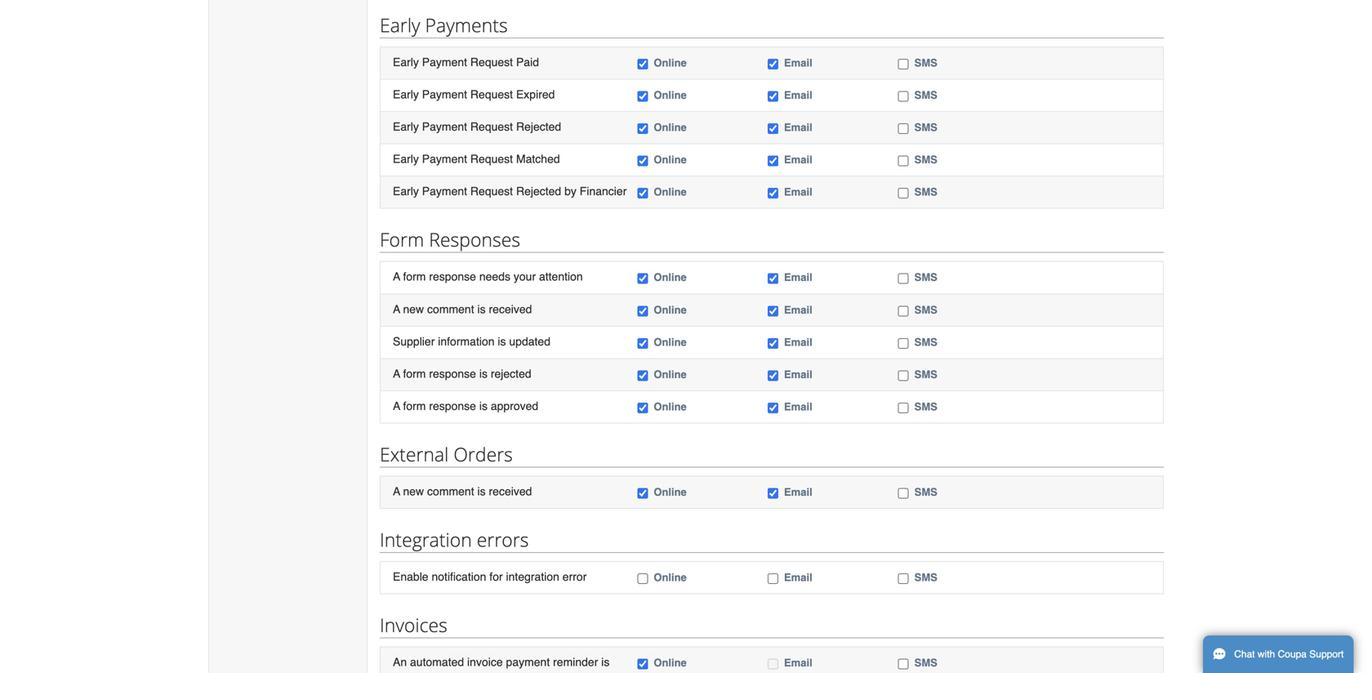 Task type: vqa. For each thing, say whether or not it's contained in the screenshot.
Add Fiscal Representative at the top
no



Task type: describe. For each thing, give the bounding box(es) containing it.
sent
[[393, 672, 415, 673]]

4 email from the top
[[784, 154, 813, 166]]

11 email from the top
[[784, 486, 813, 499]]

10 online from the top
[[654, 401, 687, 413]]

early for early payment request expired
[[393, 88, 419, 101]]

9 email from the top
[[784, 368, 813, 381]]

supplier
[[393, 335, 435, 348]]

request for early payment request paid
[[471, 55, 513, 69]]

request for early payment request expired
[[471, 88, 513, 101]]

9 sms from the top
[[915, 368, 938, 381]]

1 a new comment is received from the top
[[393, 303, 532, 316]]

a form response is rejected
[[393, 367, 532, 380]]

2 a from the top
[[393, 303, 400, 316]]

paid
[[516, 55, 539, 69]]

an
[[393, 656, 407, 669]]

2 new from the top
[[403, 485, 424, 498]]

an automated invoice payment reminder is sent
[[393, 656, 610, 673]]

early for early payment request matched
[[393, 152, 419, 166]]

rejected for early payment request rejected by financier
[[516, 185, 562, 198]]

integration
[[506, 570, 560, 584]]

payment
[[506, 656, 550, 669]]

2 sms from the top
[[915, 89, 938, 101]]

orders
[[454, 442, 513, 467]]

3 sms from the top
[[915, 121, 938, 134]]

2 comment from the top
[[427, 485, 474, 498]]

payments
[[425, 12, 508, 37]]

is left rejected
[[480, 367, 488, 380]]

is inside an automated invoice payment reminder is sent
[[602, 656, 610, 669]]

4 online from the top
[[654, 154, 687, 166]]

payment for early payment request rejected
[[422, 120, 467, 133]]

1 a from the top
[[393, 270, 400, 283]]

1 email from the top
[[784, 57, 813, 69]]

5 email from the top
[[784, 186, 813, 198]]

6 email from the top
[[784, 271, 813, 284]]

supplier information is updated
[[393, 335, 551, 348]]

early payment request matched
[[393, 152, 560, 166]]

payment for early payment request matched
[[422, 152, 467, 166]]

reminder
[[553, 656, 598, 669]]

9 online from the top
[[654, 368, 687, 381]]

enable notification for integration error
[[393, 570, 587, 584]]

12 sms from the top
[[915, 572, 938, 584]]

information
[[438, 335, 495, 348]]

external orders
[[380, 442, 513, 467]]

chat with coupa support
[[1235, 649, 1345, 660]]

3 a from the top
[[393, 367, 400, 380]]

updated
[[509, 335, 551, 348]]

1 sms from the top
[[915, 57, 938, 69]]

is left updated
[[498, 335, 506, 348]]

13 online from the top
[[654, 657, 687, 669]]

for
[[490, 570, 503, 584]]

integration
[[380, 527, 472, 553]]

early payment request rejected by financier
[[393, 185, 627, 198]]

chat
[[1235, 649, 1256, 660]]

chat with coupa support button
[[1204, 636, 1354, 673]]

matched
[[516, 152, 560, 166]]

1 comment from the top
[[427, 303, 474, 316]]

payment for early payment request rejected by financier
[[422, 185, 467, 198]]

needs
[[480, 270, 511, 283]]

enable
[[393, 570, 429, 584]]

early payment request expired
[[393, 88, 555, 101]]

13 sms from the top
[[915, 657, 938, 669]]

11 sms from the top
[[915, 486, 938, 499]]

11 online from the top
[[654, 486, 687, 499]]

notification
[[432, 570, 487, 584]]

13 email from the top
[[784, 657, 813, 669]]

early payment request rejected
[[393, 120, 562, 133]]



Task type: locate. For each thing, give the bounding box(es) containing it.
early for early payments
[[380, 12, 421, 37]]

attention
[[539, 270, 583, 283]]

rejected left by
[[516, 185, 562, 198]]

payment down early payment request matched at the top
[[422, 185, 467, 198]]

payment down 'early payment request rejected'
[[422, 152, 467, 166]]

2 request from the top
[[471, 88, 513, 101]]

5 online from the top
[[654, 186, 687, 198]]

early up the form
[[393, 185, 419, 198]]

comment
[[427, 303, 474, 316], [427, 485, 474, 498]]

early for early payment request rejected
[[393, 120, 419, 133]]

4 payment from the top
[[422, 152, 467, 166]]

4 sms from the top
[[915, 154, 938, 166]]

received down your
[[489, 303, 532, 316]]

early down "early payments"
[[393, 55, 419, 69]]

request down early payment request matched at the top
[[471, 185, 513, 198]]

payment for early payment request expired
[[422, 88, 467, 101]]

6 sms from the top
[[915, 271, 938, 284]]

2 rejected from the top
[[516, 185, 562, 198]]

external
[[380, 442, 449, 467]]

comment down external orders
[[427, 485, 474, 498]]

early
[[380, 12, 421, 37], [393, 55, 419, 69], [393, 88, 419, 101], [393, 120, 419, 133], [393, 152, 419, 166], [393, 185, 419, 198]]

request left paid
[[471, 55, 513, 69]]

1 received from the top
[[489, 303, 532, 316]]

8 email from the top
[[784, 336, 813, 348]]

0 vertical spatial a new comment is received
[[393, 303, 532, 316]]

form
[[403, 270, 426, 283], [403, 367, 426, 380], [403, 400, 426, 413]]

2 email from the top
[[784, 89, 813, 101]]

0 vertical spatial comment
[[427, 303, 474, 316]]

1 form from the top
[[403, 270, 426, 283]]

email
[[784, 57, 813, 69], [784, 89, 813, 101], [784, 121, 813, 134], [784, 154, 813, 166], [784, 186, 813, 198], [784, 271, 813, 284], [784, 304, 813, 316], [784, 336, 813, 348], [784, 368, 813, 381], [784, 401, 813, 413], [784, 486, 813, 499], [784, 572, 813, 584], [784, 657, 813, 669]]

3 online from the top
[[654, 121, 687, 134]]

early down early payment request expired
[[393, 120, 419, 133]]

payment down early payment request paid
[[422, 88, 467, 101]]

invoices
[[380, 613, 448, 638]]

early payments
[[380, 12, 508, 37]]

3 response from the top
[[429, 400, 476, 413]]

payment
[[422, 55, 467, 69], [422, 88, 467, 101], [422, 120, 467, 133], [422, 152, 467, 166], [422, 185, 467, 198]]

a down external
[[393, 485, 400, 498]]

new up supplier
[[403, 303, 424, 316]]

a
[[393, 270, 400, 283], [393, 303, 400, 316], [393, 367, 400, 380], [393, 400, 400, 413], [393, 485, 400, 498]]

is right reminder
[[602, 656, 610, 669]]

2 online from the top
[[654, 89, 687, 101]]

10 sms from the top
[[915, 401, 938, 413]]

coupa
[[1279, 649, 1307, 660]]

new down external
[[403, 485, 424, 498]]

1 vertical spatial new
[[403, 485, 424, 498]]

form down the form
[[403, 270, 426, 283]]

a down supplier
[[393, 367, 400, 380]]

7 sms from the top
[[915, 304, 938, 316]]

0 vertical spatial form
[[403, 270, 426, 283]]

by
[[565, 185, 577, 198]]

response for approved
[[429, 400, 476, 413]]

a down the form
[[393, 270, 400, 283]]

error
[[563, 570, 587, 584]]

4 a from the top
[[393, 400, 400, 413]]

with
[[1258, 649, 1276, 660]]

1 vertical spatial comment
[[427, 485, 474, 498]]

form for a form response is approved
[[403, 400, 426, 413]]

is left approved
[[480, 400, 488, 413]]

your
[[514, 270, 536, 283]]

responses
[[429, 227, 521, 252]]

a form response is approved
[[393, 400, 539, 413]]

is
[[478, 303, 486, 316], [498, 335, 506, 348], [480, 367, 488, 380], [480, 400, 488, 413], [478, 485, 486, 498], [602, 656, 610, 669]]

rejected up matched
[[516, 120, 562, 133]]

8 online from the top
[[654, 336, 687, 348]]

1 vertical spatial rejected
[[516, 185, 562, 198]]

0 vertical spatial new
[[403, 303, 424, 316]]

rejected
[[491, 367, 532, 380]]

invoice
[[467, 656, 503, 669]]

response for rejected
[[429, 367, 476, 380]]

2 a new comment is received from the top
[[393, 485, 532, 498]]

form for a form response needs your attention
[[403, 270, 426, 283]]

early for early payment request rejected by financier
[[393, 185, 419, 198]]

0 vertical spatial response
[[429, 270, 476, 283]]

request up early payment request matched at the top
[[471, 120, 513, 133]]

2 form from the top
[[403, 367, 426, 380]]

1 response from the top
[[429, 270, 476, 283]]

2 received from the top
[[489, 485, 532, 498]]

3 request from the top
[[471, 120, 513, 133]]

2 payment from the top
[[422, 88, 467, 101]]

early for early payment request paid
[[393, 55, 419, 69]]

request
[[471, 55, 513, 69], [471, 88, 513, 101], [471, 120, 513, 133], [471, 152, 513, 166], [471, 185, 513, 198]]

None checkbox
[[638, 59, 648, 69], [899, 59, 909, 69], [899, 91, 909, 102], [638, 123, 648, 134], [768, 123, 779, 134], [638, 156, 648, 166], [768, 156, 779, 166], [768, 188, 779, 199], [899, 188, 909, 199], [768, 273, 779, 284], [638, 338, 648, 349], [638, 403, 648, 413], [899, 403, 909, 413], [638, 488, 648, 499], [768, 488, 779, 499], [899, 488, 909, 499], [638, 659, 648, 670], [768, 659, 779, 670], [638, 59, 648, 69], [899, 59, 909, 69], [899, 91, 909, 102], [638, 123, 648, 134], [768, 123, 779, 134], [638, 156, 648, 166], [768, 156, 779, 166], [768, 188, 779, 199], [899, 188, 909, 199], [768, 273, 779, 284], [638, 338, 648, 349], [638, 403, 648, 413], [899, 403, 909, 413], [638, 488, 648, 499], [768, 488, 779, 499], [899, 488, 909, 499], [638, 659, 648, 670], [768, 659, 779, 670]]

rejected
[[516, 120, 562, 133], [516, 185, 562, 198]]

5 sms from the top
[[915, 186, 938, 198]]

5 request from the top
[[471, 185, 513, 198]]

2 response from the top
[[429, 367, 476, 380]]

7 email from the top
[[784, 304, 813, 316]]

0 vertical spatial rejected
[[516, 120, 562, 133]]

form down supplier
[[403, 367, 426, 380]]

approved
[[491, 400, 539, 413]]

errors
[[477, 527, 529, 553]]

automated
[[410, 656, 464, 669]]

payment down early payment request expired
[[422, 120, 467, 133]]

a up supplier
[[393, 303, 400, 316]]

a new comment is received up information
[[393, 303, 532, 316]]

expired
[[516, 88, 555, 101]]

request for early payment request rejected by financier
[[471, 185, 513, 198]]

response for your
[[429, 270, 476, 283]]

request for early payment request rejected
[[471, 120, 513, 133]]

form responses
[[380, 227, 521, 252]]

early down 'early payment request rejected'
[[393, 152, 419, 166]]

3 email from the top
[[784, 121, 813, 134]]

payment down "early payments"
[[422, 55, 467, 69]]

3 form from the top
[[403, 400, 426, 413]]

financier
[[580, 185, 627, 198]]

a form response needs your attention
[[393, 270, 583, 283]]

12 online from the top
[[654, 572, 687, 584]]

form up external
[[403, 400, 426, 413]]

1 vertical spatial received
[[489, 485, 532, 498]]

12 email from the top
[[784, 572, 813, 584]]

5 a from the top
[[393, 485, 400, 498]]

1 vertical spatial response
[[429, 367, 476, 380]]

early left payments
[[380, 12, 421, 37]]

rejected for early payment request rejected
[[516, 120, 562, 133]]

1 rejected from the top
[[516, 120, 562, 133]]

payment for early payment request paid
[[422, 55, 467, 69]]

request up 'early payment request rejected'
[[471, 88, 513, 101]]

1 new from the top
[[403, 303, 424, 316]]

a new comment is received down external orders
[[393, 485, 532, 498]]

1 payment from the top
[[422, 55, 467, 69]]

10 email from the top
[[784, 401, 813, 413]]

response
[[429, 270, 476, 283], [429, 367, 476, 380], [429, 400, 476, 413]]

form
[[380, 227, 424, 252]]

a new comment is received
[[393, 303, 532, 316], [393, 485, 532, 498]]

3 payment from the top
[[422, 120, 467, 133]]

5 payment from the top
[[422, 185, 467, 198]]

form for a form response is rejected
[[403, 367, 426, 380]]

0 vertical spatial received
[[489, 303, 532, 316]]

2 vertical spatial form
[[403, 400, 426, 413]]

sms
[[915, 57, 938, 69], [915, 89, 938, 101], [915, 121, 938, 134], [915, 154, 938, 166], [915, 186, 938, 198], [915, 271, 938, 284], [915, 304, 938, 316], [915, 336, 938, 348], [915, 368, 938, 381], [915, 401, 938, 413], [915, 486, 938, 499], [915, 572, 938, 584], [915, 657, 938, 669]]

support
[[1310, 649, 1345, 660]]

None checkbox
[[768, 59, 779, 69], [638, 91, 648, 102], [768, 91, 779, 102], [899, 123, 909, 134], [899, 156, 909, 166], [638, 188, 648, 199], [638, 273, 648, 284], [899, 273, 909, 284], [638, 306, 648, 316], [768, 306, 779, 316], [899, 306, 909, 316], [768, 338, 779, 349], [899, 338, 909, 349], [638, 371, 648, 381], [768, 371, 779, 381], [899, 371, 909, 381], [768, 403, 779, 413], [638, 574, 648, 584], [768, 574, 779, 584], [899, 574, 909, 584], [899, 659, 909, 670], [768, 59, 779, 69], [638, 91, 648, 102], [768, 91, 779, 102], [899, 123, 909, 134], [899, 156, 909, 166], [638, 188, 648, 199], [638, 273, 648, 284], [899, 273, 909, 284], [638, 306, 648, 316], [768, 306, 779, 316], [899, 306, 909, 316], [768, 338, 779, 349], [899, 338, 909, 349], [638, 371, 648, 381], [768, 371, 779, 381], [899, 371, 909, 381], [768, 403, 779, 413], [638, 574, 648, 584], [768, 574, 779, 584], [899, 574, 909, 584], [899, 659, 909, 670]]

2 vertical spatial response
[[429, 400, 476, 413]]

received down orders
[[489, 485, 532, 498]]

response up a form response is approved
[[429, 367, 476, 380]]

1 vertical spatial a new comment is received
[[393, 485, 532, 498]]

7 online from the top
[[654, 304, 687, 316]]

1 vertical spatial form
[[403, 367, 426, 380]]

integration errors
[[380, 527, 529, 553]]

response down form responses
[[429, 270, 476, 283]]

response down a form response is rejected
[[429, 400, 476, 413]]

comment up information
[[427, 303, 474, 316]]

received
[[489, 303, 532, 316], [489, 485, 532, 498]]

is down a form response needs your attention on the top left of page
[[478, 303, 486, 316]]

8 sms from the top
[[915, 336, 938, 348]]

1 request from the top
[[471, 55, 513, 69]]

request down 'early payment request rejected'
[[471, 152, 513, 166]]

6 online from the top
[[654, 271, 687, 284]]

early down early payment request paid
[[393, 88, 419, 101]]

1 online from the top
[[654, 57, 687, 69]]

early payment request paid
[[393, 55, 539, 69]]

is down orders
[[478, 485, 486, 498]]

a up external
[[393, 400, 400, 413]]

request for early payment request matched
[[471, 152, 513, 166]]

new
[[403, 303, 424, 316], [403, 485, 424, 498]]

4 request from the top
[[471, 152, 513, 166]]

online
[[654, 57, 687, 69], [654, 89, 687, 101], [654, 121, 687, 134], [654, 154, 687, 166], [654, 186, 687, 198], [654, 271, 687, 284], [654, 304, 687, 316], [654, 336, 687, 348], [654, 368, 687, 381], [654, 401, 687, 413], [654, 486, 687, 499], [654, 572, 687, 584], [654, 657, 687, 669]]



